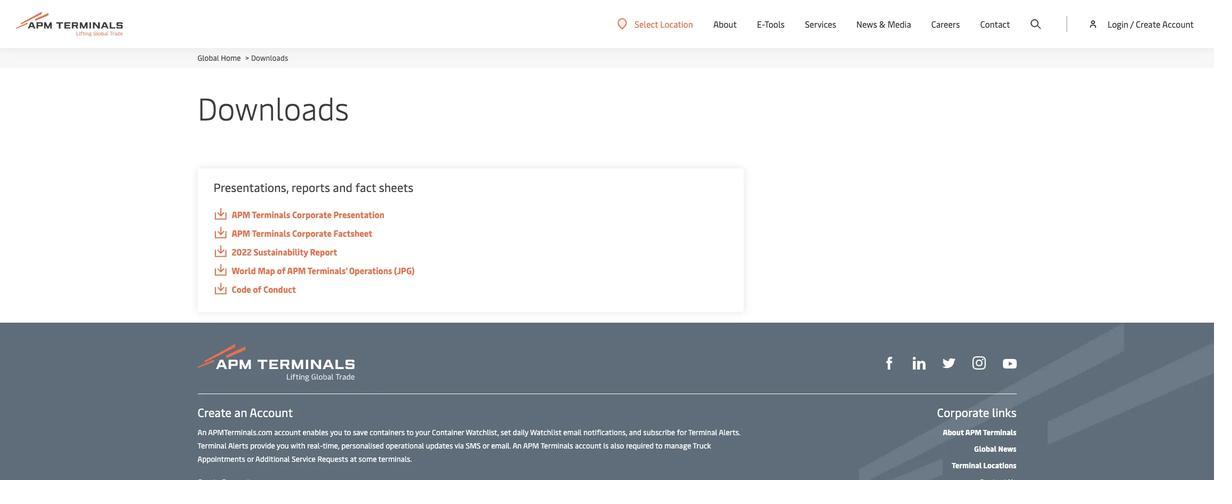 Task type: locate. For each thing, give the bounding box(es) containing it.
global home link
[[198, 53, 241, 63]]

account
[[274, 427, 301, 437], [575, 441, 602, 451]]

1 horizontal spatial of
[[277, 265, 286, 276]]

1 vertical spatial corporate
[[292, 227, 332, 239]]

1 vertical spatial of
[[253, 283, 262, 295]]

terminals down watchlist
[[541, 441, 573, 451]]

select location button
[[618, 18, 693, 30]]

terminal locations link
[[952, 460, 1017, 470]]

terminals down presentations,
[[252, 209, 290, 220]]

at
[[350, 454, 357, 464]]

to down 'subscribe'
[[656, 441, 663, 451]]

you left with
[[277, 441, 289, 451]]

0 vertical spatial and
[[333, 179, 353, 195]]

news
[[857, 18, 877, 30], [999, 444, 1017, 454]]

/
[[1131, 18, 1134, 30]]

about down corporate links
[[943, 427, 964, 437]]

corporate inside apm terminals corporate factsheet link
[[292, 227, 332, 239]]

to left your
[[407, 427, 414, 437]]

and up required at the right bottom
[[629, 427, 642, 437]]

terminal up truck
[[688, 427, 718, 437]]

create inside login / create account link
[[1136, 18, 1161, 30]]

location
[[660, 18, 693, 30]]

1 horizontal spatial global
[[975, 444, 997, 454]]

apm
[[232, 209, 250, 220], [232, 227, 250, 239], [287, 265, 306, 276], [966, 427, 982, 437], [523, 441, 539, 451]]

real-
[[307, 441, 323, 451]]

0 horizontal spatial global
[[198, 53, 219, 63]]

downloads
[[251, 53, 288, 63], [198, 86, 349, 129]]

careers
[[932, 18, 960, 30]]

manage
[[665, 441, 691, 451]]

create
[[1136, 18, 1161, 30], [198, 404, 232, 420]]

apm inside world map of apm terminals' operations (jpg) link
[[287, 265, 306, 276]]

0 vertical spatial corporate
[[292, 209, 332, 220]]

corporate up about apm terminals link on the right
[[937, 404, 990, 420]]

select location
[[635, 18, 693, 30]]

sustainability
[[254, 246, 308, 258]]

1 horizontal spatial to
[[407, 427, 414, 437]]

1 vertical spatial create
[[198, 404, 232, 420]]

about left e- at right
[[714, 18, 737, 30]]

0 horizontal spatial to
[[344, 427, 351, 437]]

0 vertical spatial you
[[330, 427, 342, 437]]

1 vertical spatial news
[[999, 444, 1017, 454]]

apm down presentations,
[[232, 209, 250, 220]]

1 vertical spatial or
[[247, 454, 254, 464]]

1 horizontal spatial about
[[943, 427, 964, 437]]

1 vertical spatial account
[[250, 404, 293, 420]]

terminal down global news
[[952, 460, 982, 470]]

(jpg)
[[394, 265, 415, 276]]

news up "locations"
[[999, 444, 1017, 454]]

fill 44 link
[[943, 356, 956, 370]]

you
[[330, 427, 342, 437], [277, 441, 289, 451]]

contact button
[[981, 0, 1010, 48]]

you up time, at left
[[330, 427, 342, 437]]

apm down 2022 sustainability report
[[287, 265, 306, 276]]

global up terminal locations on the bottom right
[[975, 444, 997, 454]]

news & media
[[857, 18, 912, 30]]

create right /
[[1136, 18, 1161, 30]]

0 vertical spatial account
[[1163, 18, 1194, 30]]

news left &
[[857, 18, 877, 30]]

0 vertical spatial or
[[483, 441, 490, 451]]

presentation
[[334, 209, 385, 220]]

to left save
[[344, 427, 351, 437]]

0 vertical spatial news
[[857, 18, 877, 30]]

0 vertical spatial downloads
[[251, 53, 288, 63]]

terminals
[[252, 209, 290, 220], [252, 227, 290, 239], [983, 427, 1017, 437], [541, 441, 573, 451]]

code of conduct link
[[214, 283, 728, 296]]

0 horizontal spatial terminal
[[198, 441, 227, 451]]

or right sms
[[483, 441, 490, 451]]

1 horizontal spatial create
[[1136, 18, 1161, 30]]

global
[[198, 53, 219, 63], [975, 444, 997, 454]]

global for global home > downloads
[[198, 53, 219, 63]]

terminal
[[688, 427, 718, 437], [198, 441, 227, 451], [952, 460, 982, 470]]

an
[[234, 404, 247, 420]]

login / create account
[[1108, 18, 1194, 30]]

about apm terminals
[[943, 427, 1017, 437]]

0 horizontal spatial account
[[274, 427, 301, 437]]

0 vertical spatial about
[[714, 18, 737, 30]]

0 horizontal spatial an
[[198, 427, 207, 437]]

global left home at the left top
[[198, 53, 219, 63]]

account right an
[[250, 404, 293, 420]]

home
[[221, 53, 241, 63]]

corporate inside apm terminals corporate presentation link
[[292, 209, 332, 220]]

shape link
[[883, 356, 896, 370]]

email.
[[491, 441, 511, 451]]

map
[[258, 265, 275, 276]]

to
[[344, 427, 351, 437], [407, 427, 414, 437], [656, 441, 663, 451]]

apm up 2022
[[232, 227, 250, 239]]

careers button
[[932, 0, 960, 48]]

an
[[198, 427, 207, 437], [513, 441, 522, 451]]

of right the map
[[277, 265, 286, 276]]

corporate for presentation
[[292, 209, 332, 220]]

requests
[[318, 454, 348, 464]]

1 horizontal spatial account
[[1163, 18, 1194, 30]]

account
[[1163, 18, 1194, 30], [250, 404, 293, 420]]

global news
[[975, 444, 1017, 454]]

0 vertical spatial account
[[274, 427, 301, 437]]

account right /
[[1163, 18, 1194, 30]]

0 vertical spatial create
[[1136, 18, 1161, 30]]

terminal up appointments
[[198, 441, 227, 451]]

1 vertical spatial terminal
[[198, 441, 227, 451]]

0 horizontal spatial of
[[253, 283, 262, 295]]

updates
[[426, 441, 453, 451]]

0 horizontal spatial about
[[714, 18, 737, 30]]

or down alerts
[[247, 454, 254, 464]]

truck
[[693, 441, 711, 451]]

tools
[[765, 18, 785, 30]]

apm inside an apmterminals.com account enables you to save containers to your container watchlist, set daily watchlist email notifications, and subscribe for terminal alerts. terminal alerts provide you with real-time, personalised operational updates via sms or email. an apm terminals account is also required to manage truck appointments or additional service requests at some terminals.
[[523, 441, 539, 451]]

1 horizontal spatial news
[[999, 444, 1017, 454]]

locations
[[984, 460, 1017, 470]]

1 vertical spatial global
[[975, 444, 997, 454]]

container
[[432, 427, 464, 437]]

instagram link
[[973, 356, 986, 370]]

world
[[232, 265, 256, 276]]

of right code
[[253, 283, 262, 295]]

sheets
[[379, 179, 414, 195]]

account left is on the bottom
[[575, 441, 602, 451]]

0 vertical spatial an
[[198, 427, 207, 437]]

watchlist
[[530, 427, 562, 437]]

1 vertical spatial and
[[629, 427, 642, 437]]

0 horizontal spatial account
[[250, 404, 293, 420]]

an down daily
[[513, 441, 522, 451]]

terminals'
[[308, 265, 347, 276]]

corporate up apm terminals corporate factsheet
[[292, 209, 332, 220]]

2 horizontal spatial terminal
[[952, 460, 982, 470]]

presentations,
[[214, 179, 289, 195]]

1 vertical spatial an
[[513, 441, 522, 451]]

terminals inside apm terminals corporate factsheet link
[[252, 227, 290, 239]]

reports
[[292, 179, 330, 195]]

create left an
[[198, 404, 232, 420]]

0 vertical spatial terminal
[[688, 427, 718, 437]]

0 horizontal spatial create
[[198, 404, 232, 420]]

email
[[563, 427, 582, 437]]

0 horizontal spatial news
[[857, 18, 877, 30]]

linkedin image
[[913, 357, 926, 370]]

apm inside apm terminals corporate presentation link
[[232, 209, 250, 220]]

operations
[[349, 265, 392, 276]]

about
[[714, 18, 737, 30], [943, 427, 964, 437]]

1 vertical spatial about
[[943, 427, 964, 437]]

or
[[483, 441, 490, 451], [247, 454, 254, 464]]

1 vertical spatial you
[[277, 441, 289, 451]]

0 vertical spatial of
[[277, 265, 286, 276]]

corporate down apm terminals corporate presentation
[[292, 227, 332, 239]]

2 horizontal spatial to
[[656, 441, 663, 451]]

and left "fact"
[[333, 179, 353, 195]]

an up appointments
[[198, 427, 207, 437]]

e-tools
[[757, 18, 785, 30]]

terminals up sustainability
[[252, 227, 290, 239]]

0 vertical spatial global
[[198, 53, 219, 63]]

1 horizontal spatial and
[[629, 427, 642, 437]]

terminal locations
[[952, 460, 1017, 470]]

0 horizontal spatial or
[[247, 454, 254, 464]]

news inside dropdown button
[[857, 18, 877, 30]]

account up with
[[274, 427, 301, 437]]

apm inside apm terminals corporate factsheet link
[[232, 227, 250, 239]]

apm down daily
[[523, 441, 539, 451]]

about for about
[[714, 18, 737, 30]]

apm terminals corporate presentation link
[[214, 208, 728, 221]]

1 horizontal spatial an
[[513, 441, 522, 451]]

and inside an apmterminals.com account enables you to save containers to your container watchlist, set daily watchlist email notifications, and subscribe for terminal alerts. terminal alerts provide you with real-time, personalised operational updates via sms or email. an apm terminals account is also required to manage truck appointments or additional service requests at some terminals.
[[629, 427, 642, 437]]

1 horizontal spatial account
[[575, 441, 602, 451]]

0 horizontal spatial and
[[333, 179, 353, 195]]



Task type: vqa. For each thing, say whether or not it's contained in the screenshot.
With
yes



Task type: describe. For each thing, give the bounding box(es) containing it.
1 vertical spatial downloads
[[198, 86, 349, 129]]

apmterminals.com
[[208, 427, 272, 437]]

1 horizontal spatial you
[[330, 427, 342, 437]]

about for about apm terminals
[[943, 427, 964, 437]]

account inside login / create account link
[[1163, 18, 1194, 30]]

e-
[[757, 18, 765, 30]]

apm down corporate links
[[966, 427, 982, 437]]

apm terminals corporate factsheet link
[[214, 227, 728, 240]]

about button
[[714, 0, 737, 48]]

2 vertical spatial corporate
[[937, 404, 990, 420]]

operational
[[386, 441, 424, 451]]

save
[[353, 427, 368, 437]]

contact
[[981, 18, 1010, 30]]

2022
[[232, 246, 252, 258]]

enables
[[303, 427, 329, 437]]

login / create account link
[[1088, 0, 1194, 48]]

some
[[359, 454, 377, 464]]

code of conduct
[[232, 283, 296, 295]]

0 horizontal spatial you
[[277, 441, 289, 451]]

your
[[415, 427, 430, 437]]

terminals inside apm terminals corporate presentation link
[[252, 209, 290, 220]]

instagram image
[[973, 357, 986, 370]]

of inside world map of apm terminals' operations (jpg) link
[[277, 265, 286, 276]]

2 vertical spatial terminal
[[952, 460, 982, 470]]

service
[[292, 454, 316, 464]]

twitter image
[[943, 357, 956, 370]]

1 vertical spatial account
[[575, 441, 602, 451]]

apm terminals corporate presentation
[[232, 209, 385, 220]]

with
[[291, 441, 305, 451]]

&
[[880, 18, 886, 30]]

additional
[[256, 454, 290, 464]]

>
[[245, 53, 249, 63]]

terminals up global news link
[[983, 427, 1017, 437]]

global news link
[[975, 444, 1017, 454]]

linkedin__x28_alt_x29__3_ link
[[913, 356, 926, 370]]

factsheet
[[334, 227, 373, 239]]

corporate links
[[937, 404, 1017, 420]]

appointments
[[198, 454, 245, 464]]

an apmterminals.com account enables you to save containers to your container watchlist, set daily watchlist email notifications, and subscribe for terminal alerts. terminal alerts provide you with real-time, personalised operational updates via sms or email. an apm terminals account is also required to manage truck appointments or additional service requests at some terminals.
[[198, 427, 741, 464]]

subscribe
[[644, 427, 675, 437]]

apm terminals corporate factsheet
[[232, 227, 373, 239]]

presentations, reports and fact sheets
[[214, 179, 414, 195]]

global for global news
[[975, 444, 997, 454]]

code
[[232, 283, 251, 295]]

for
[[677, 427, 687, 437]]

select
[[635, 18, 658, 30]]

facebook image
[[883, 357, 896, 370]]

youtube image
[[1003, 359, 1017, 369]]

notifications,
[[584, 427, 627, 437]]

conduct
[[263, 283, 296, 295]]

services
[[805, 18, 837, 30]]

sms
[[466, 441, 481, 451]]

news & media button
[[857, 0, 912, 48]]

required
[[626, 441, 654, 451]]

of inside code of conduct link
[[253, 283, 262, 295]]

fact
[[355, 179, 376, 195]]

alerts.
[[719, 427, 741, 437]]

login
[[1108, 18, 1129, 30]]

apmt footer logo image
[[198, 344, 354, 381]]

services button
[[805, 0, 837, 48]]

world map of apm terminals' operations (jpg) link
[[214, 264, 728, 277]]

about apm terminals link
[[943, 427, 1017, 437]]

containers
[[370, 427, 405, 437]]

1 horizontal spatial or
[[483, 441, 490, 451]]

daily
[[513, 427, 529, 437]]

1 horizontal spatial terminal
[[688, 427, 718, 437]]

time,
[[323, 441, 340, 451]]

media
[[888, 18, 912, 30]]

create an account
[[198, 404, 293, 420]]

2022 sustainability report
[[232, 246, 337, 258]]

report
[[310, 246, 337, 258]]

world map of apm terminals' operations (jpg)
[[232, 265, 415, 276]]

terminals inside an apmterminals.com account enables you to save containers to your container watchlist, set daily watchlist email notifications, and subscribe for terminal alerts. terminal alerts provide you with real-time, personalised operational updates via sms or email. an apm terminals account is also required to manage truck appointments or additional service requests at some terminals.
[[541, 441, 573, 451]]

global home > downloads
[[198, 53, 288, 63]]

corporate for factsheet
[[292, 227, 332, 239]]

alerts
[[228, 441, 248, 451]]

terminals.
[[379, 454, 412, 464]]

links
[[993, 404, 1017, 420]]

2022 sustainability report link
[[214, 245, 728, 259]]

you tube link
[[1003, 356, 1017, 369]]

watchlist,
[[466, 427, 499, 437]]

via
[[455, 441, 464, 451]]

also
[[611, 441, 624, 451]]

e-tools button
[[757, 0, 785, 48]]

provide
[[250, 441, 275, 451]]



